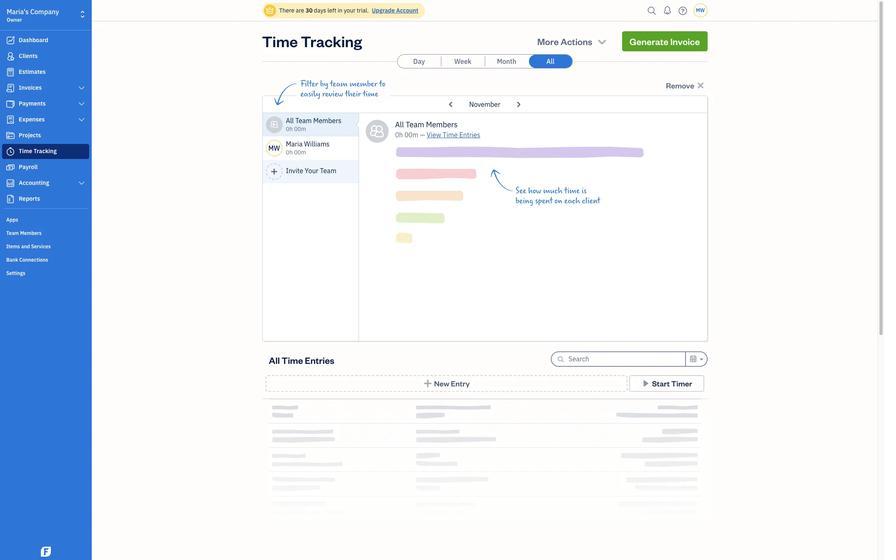 Task type: describe. For each thing, give the bounding box(es) containing it.
caretdown image
[[699, 354, 704, 364]]

is
[[582, 186, 587, 196]]

your
[[344, 7, 356, 14]]

clients link
[[2, 49, 89, 64]]

filter by team member to easily review their time
[[301, 79, 386, 99]]

items
[[6, 243, 20, 250]]

filter
[[301, 79, 319, 89]]

all link
[[529, 55, 573, 68]]

invite
[[286, 167, 303, 175]]

more
[[538, 35, 559, 47]]

month link
[[485, 55, 529, 68]]

mw inside dropdown button
[[697, 7, 705, 13]]

next month image
[[513, 98, 524, 111]]

spent
[[536, 196, 553, 206]]

start timer button
[[630, 375, 705, 392]]

generate invoice button
[[623, 31, 708, 51]]

week link
[[442, 55, 485, 68]]

payroll
[[19, 163, 38, 171]]

client image
[[5, 52, 15, 61]]

0 horizontal spatial entries
[[305, 354, 335, 366]]

time tracking inside main element
[[19, 147, 57, 155]]

notifications image
[[661, 2, 675, 19]]

apps
[[6, 217, 18, 223]]

team
[[330, 79, 348, 89]]

start
[[653, 379, 670, 388]]

month
[[497, 57, 517, 66]]

all team members 0h 00m — view time entries
[[396, 120, 481, 139]]

generate invoice
[[630, 35, 701, 47]]

all for all team members 0h 00m — view time entries
[[396, 120, 404, 129]]

view
[[427, 131, 442, 139]]

time inside main element
[[19, 147, 32, 155]]

mw button
[[694, 3, 708, 18]]

review
[[323, 89, 343, 99]]

settings link
[[2, 267, 89, 279]]

0h inside maria williams 0h 00m
[[286, 149, 293, 156]]

search image
[[646, 4, 659, 17]]

team members
[[6, 230, 42, 236]]

new entry
[[435, 379, 470, 388]]

how
[[529, 186, 542, 196]]

all time entries
[[269, 354, 335, 366]]

team inside main element
[[6, 230, 19, 236]]

upgrade
[[372, 7, 395, 14]]

1 horizontal spatial tracking
[[301, 31, 362, 51]]

00m for all team members 0h 00m
[[294, 125, 306, 133]]

team inside button
[[320, 167, 337, 175]]

entry
[[451, 379, 470, 388]]

days
[[314, 7, 326, 14]]

upgrade account link
[[371, 7, 419, 14]]

crown image
[[266, 6, 274, 15]]

their
[[345, 89, 361, 99]]

day link
[[398, 55, 441, 68]]

remove button
[[664, 78, 708, 92]]

view time entries button
[[427, 130, 481, 140]]

chart image
[[5, 179, 15, 187]]

maria
[[286, 140, 303, 148]]

play image
[[642, 379, 651, 388]]

apps link
[[2, 213, 89, 226]]

invoice
[[671, 35, 701, 47]]

projects link
[[2, 128, 89, 143]]

dashboard image
[[5, 36, 15, 45]]

payments
[[19, 100, 46, 107]]

reports link
[[2, 192, 89, 207]]

connections
[[19, 257, 48, 263]]

users image
[[270, 120, 279, 130]]

items and services
[[6, 243, 51, 250]]

all for all team members 0h 00m
[[286, 116, 294, 125]]

each
[[565, 196, 581, 206]]

more actions button
[[530, 31, 616, 51]]

to
[[380, 79, 386, 89]]

expense image
[[5, 116, 15, 124]]

see
[[516, 186, 527, 196]]

remove
[[667, 81, 695, 90]]

there are 30 days left in your trial. upgrade account
[[279, 7, 419, 14]]

accounting
[[19, 179, 49, 187]]

members for all team members 0h 00m
[[314, 116, 342, 125]]

by
[[320, 79, 328, 89]]

generate
[[630, 35, 669, 47]]

timer
[[672, 379, 693, 388]]

there
[[279, 7, 295, 14]]

freshbooks image
[[39, 547, 53, 557]]

invite your team button
[[263, 160, 359, 183]]

new entry button
[[266, 375, 628, 392]]

—
[[420, 131, 426, 139]]



Task type: vqa. For each thing, say whether or not it's contained in the screenshot.
How
yes



Task type: locate. For each thing, give the bounding box(es) containing it.
chevron large down image for payments
[[78, 101, 86, 107]]

main element
[[0, 0, 113, 560]]

members inside all team members 0h 00m — view time entries
[[426, 120, 458, 129]]

00m left —
[[405, 131, 419, 139]]

00m inside all team members 0h 00m
[[294, 125, 306, 133]]

expenses link
[[2, 112, 89, 127]]

invite your team
[[286, 167, 337, 175]]

chevron large down image
[[78, 85, 86, 91], [78, 101, 86, 107], [78, 116, 86, 123], [78, 180, 86, 187]]

members inside main element
[[20, 230, 42, 236]]

1 horizontal spatial time
[[565, 186, 580, 196]]

see how much time is being spent on each client
[[516, 186, 601, 206]]

1 vertical spatial time
[[565, 186, 580, 196]]

1 vertical spatial tracking
[[34, 147, 57, 155]]

0h down maria
[[286, 149, 293, 156]]

0h
[[286, 125, 293, 133], [396, 131, 403, 139], [286, 149, 293, 156]]

time
[[262, 31, 298, 51], [443, 131, 458, 139], [19, 147, 32, 155], [282, 354, 303, 366]]

entries
[[460, 131, 481, 139], [305, 354, 335, 366]]

tracking inside main element
[[34, 147, 57, 155]]

bank
[[6, 257, 18, 263]]

time tracking
[[262, 31, 362, 51], [19, 147, 57, 155]]

team members link
[[2, 227, 89, 239]]

account
[[397, 7, 419, 14]]

time tracking down 'projects' link
[[19, 147, 57, 155]]

bank connections link
[[2, 253, 89, 266]]

1 horizontal spatial plus image
[[423, 379, 433, 388]]

00m down maria
[[294, 149, 306, 156]]

00m inside maria williams 0h 00m
[[294, 149, 306, 156]]

chevron large down image for expenses
[[78, 116, 86, 123]]

00m
[[294, 125, 306, 133], [405, 131, 419, 139], [294, 149, 306, 156]]

1 chevron large down image from the top
[[78, 85, 86, 91]]

plus image inside new entry button
[[423, 379, 433, 388]]

0 horizontal spatial plus image
[[271, 168, 278, 175]]

bank connections
[[6, 257, 48, 263]]

payments link
[[2, 96, 89, 111]]

all inside all team members 0h 00m — view time entries
[[396, 120, 404, 129]]

Search text field
[[569, 352, 686, 366]]

go to help image
[[677, 4, 690, 17]]

invoices
[[19, 84, 42, 91]]

payment image
[[5, 100, 15, 108]]

chevron large down image up payments link
[[78, 85, 86, 91]]

chevron large down image inside expenses link
[[78, 116, 86, 123]]

previous month image
[[446, 98, 457, 111]]

4 chevron large down image from the top
[[78, 180, 86, 187]]

team down apps
[[6, 230, 19, 236]]

start timer
[[653, 379, 693, 388]]

0 horizontal spatial mw
[[269, 144, 280, 152]]

your
[[305, 167, 319, 175]]

all for all
[[547, 57, 555, 66]]

time up each
[[565, 186, 580, 196]]

team up —
[[406, 120, 425, 129]]

time
[[363, 89, 379, 99], [565, 186, 580, 196]]

week
[[455, 57, 472, 66]]

invoice image
[[5, 84, 15, 92]]

more actions
[[538, 35, 593, 47]]

williams
[[304, 140, 330, 148]]

project image
[[5, 131, 15, 140]]

1 horizontal spatial members
[[314, 116, 342, 125]]

chevron large down image inside payments link
[[78, 101, 86, 107]]

estimates link
[[2, 65, 89, 80]]

0 vertical spatial time
[[363, 89, 379, 99]]

0h left —
[[396, 131, 403, 139]]

chevron large down image down payments link
[[78, 116, 86, 123]]

0h inside all team members 0h 00m
[[286, 125, 293, 133]]

payroll link
[[2, 160, 89, 175]]

settings
[[6, 270, 25, 276]]

owner
[[7, 17, 22, 23]]

2 chevron large down image from the top
[[78, 101, 86, 107]]

left
[[328, 7, 337, 14]]

all
[[547, 57, 555, 66], [286, 116, 294, 125], [396, 120, 404, 129], [269, 354, 280, 366]]

1 vertical spatial entries
[[305, 354, 335, 366]]

2 horizontal spatial members
[[426, 120, 458, 129]]

chevrondown image
[[597, 35, 608, 47]]

actions
[[561, 35, 593, 47]]

00m up maria
[[294, 125, 306, 133]]

client
[[583, 196, 601, 206]]

easily
[[301, 89, 321, 99]]

plus image for new entry button
[[423, 379, 433, 388]]

team inside all team members 0h 00m — view time entries
[[406, 120, 425, 129]]

invoices link
[[2, 81, 89, 96]]

tracking down 'projects' link
[[34, 147, 57, 155]]

0 vertical spatial entries
[[460, 131, 481, 139]]

mw right go to help icon
[[697, 7, 705, 13]]

plus image for invite your team button
[[271, 168, 278, 175]]

members inside all team members 0h 00m
[[314, 116, 342, 125]]

chevron large down image for accounting
[[78, 180, 86, 187]]

much
[[544, 186, 563, 196]]

3 chevron large down image from the top
[[78, 116, 86, 123]]

estimate image
[[5, 68, 15, 76]]

new
[[435, 379, 450, 388]]

30
[[306, 7, 313, 14]]

1 vertical spatial time tracking
[[19, 147, 57, 155]]

projects
[[19, 131, 41, 139]]

plus image
[[271, 168, 278, 175], [423, 379, 433, 388]]

team up maria
[[296, 116, 312, 125]]

tracking down left
[[301, 31, 362, 51]]

1 horizontal spatial entries
[[460, 131, 481, 139]]

plus image inside invite your team button
[[271, 168, 278, 175]]

1 horizontal spatial time tracking
[[262, 31, 362, 51]]

all for all time entries
[[269, 354, 280, 366]]

services
[[31, 243, 51, 250]]

dashboard link
[[2, 33, 89, 48]]

members for all team members 0h 00m — view time entries
[[426, 120, 458, 129]]

time inside all team members 0h 00m — view time entries
[[443, 131, 458, 139]]

day
[[414, 57, 425, 66]]

being
[[516, 196, 534, 206]]

0h for all team members 0h 00m — view time entries
[[396, 131, 403, 139]]

and
[[21, 243, 30, 250]]

0 vertical spatial mw
[[697, 7, 705, 13]]

clients
[[19, 52, 38, 60]]

chevron large down image down payroll link
[[78, 180, 86, 187]]

00m inside all team members 0h 00m — view time entries
[[405, 131, 419, 139]]

0h inside all team members 0h 00m — view time entries
[[396, 131, 403, 139]]

maria's company owner
[[7, 8, 59, 23]]

chevron large down image for invoices
[[78, 85, 86, 91]]

all team members 0h 00m
[[286, 116, 342, 133]]

0 horizontal spatial members
[[20, 230, 42, 236]]

00m for all team members 0h 00m — view time entries
[[405, 131, 419, 139]]

chevron large down image down invoices link
[[78, 101, 86, 107]]

entries inside all team members 0h 00m — view time entries
[[460, 131, 481, 139]]

maria's
[[7, 8, 29, 16]]

times image
[[696, 81, 706, 90]]

calendar image
[[690, 354, 698, 364]]

reports
[[19, 195, 40, 202]]

member
[[350, 79, 378, 89]]

0h for all team members 0h 00m
[[286, 125, 293, 133]]

time inside the filter by team member to easily review their time
[[363, 89, 379, 99]]

timer image
[[5, 147, 15, 156]]

1 vertical spatial plus image
[[423, 379, 433, 388]]

0 horizontal spatial time
[[363, 89, 379, 99]]

mw left maria
[[269, 144, 280, 152]]

all inside all team members 0h 00m
[[286, 116, 294, 125]]

dashboard
[[19, 36, 48, 44]]

0 vertical spatial plus image
[[271, 168, 278, 175]]

0h right the users image
[[286, 125, 293, 133]]

plus image left the new
[[423, 379, 433, 388]]

0 vertical spatial time tracking
[[262, 31, 362, 51]]

members
[[314, 116, 342, 125], [426, 120, 458, 129], [20, 230, 42, 236]]

1 horizontal spatial mw
[[697, 7, 705, 13]]

november
[[470, 100, 501, 109]]

tracking
[[301, 31, 362, 51], [34, 147, 57, 155]]

time inside see how much time is being spent on each client
[[565, 186, 580, 196]]

0 horizontal spatial tracking
[[34, 147, 57, 155]]

are
[[296, 7, 304, 14]]

report image
[[5, 195, 15, 203]]

on
[[555, 196, 563, 206]]

members up williams
[[314, 116, 342, 125]]

items and services link
[[2, 240, 89, 253]]

accounting link
[[2, 176, 89, 191]]

time tracking down 30
[[262, 31, 362, 51]]

maria williams 0h 00m
[[286, 140, 330, 156]]

team right your
[[320, 167, 337, 175]]

trial.
[[357, 7, 369, 14]]

0 vertical spatial tracking
[[301, 31, 362, 51]]

mw
[[697, 7, 705, 13], [269, 144, 280, 152]]

estimates
[[19, 68, 46, 76]]

team inside all team members 0h 00m
[[296, 116, 312, 125]]

in
[[338, 7, 343, 14]]

members up "items and services"
[[20, 230, 42, 236]]

1 vertical spatial mw
[[269, 144, 280, 152]]

members up 'view'
[[426, 120, 458, 129]]

0 horizontal spatial time tracking
[[19, 147, 57, 155]]

company
[[30, 8, 59, 16]]

time down member in the left top of the page
[[363, 89, 379, 99]]

plus image left invite
[[271, 168, 278, 175]]

expenses
[[19, 116, 45, 123]]

money image
[[5, 163, 15, 172]]



